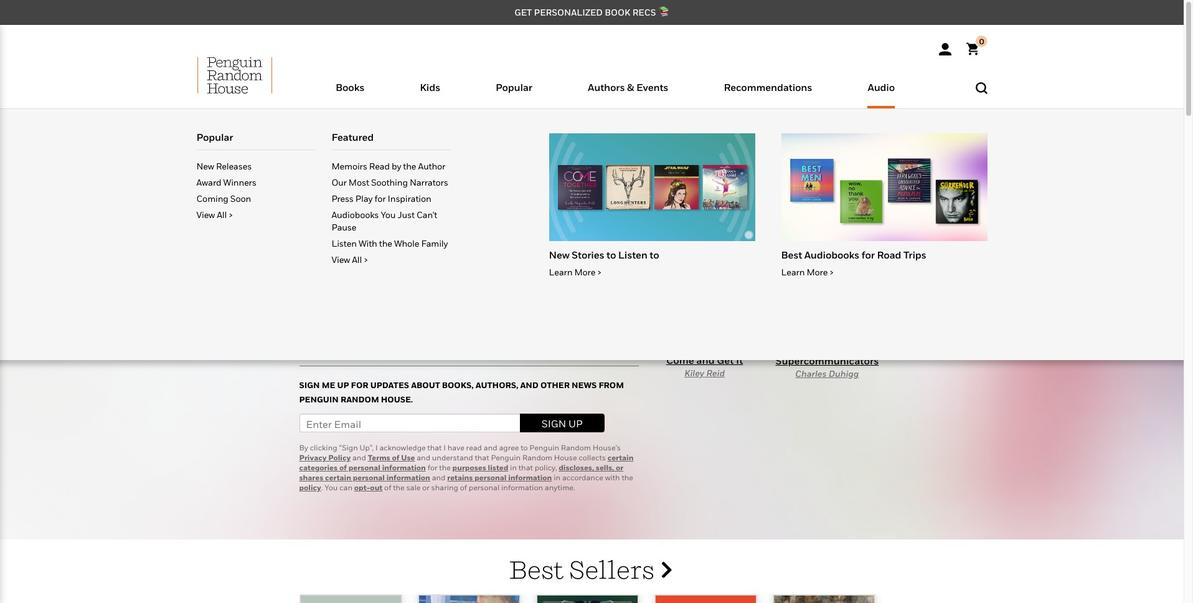 Task type: vqa. For each thing, say whether or not it's contained in the screenshot.
and retains personal information in accordance with the policy . You can opt-out of the sale or sharing of personal information anytime.
yes



Task type: locate. For each thing, give the bounding box(es) containing it.
listen inside new stories to listen to learn more >
[[618, 249, 648, 261]]

0 vertical spatial up
[[337, 380, 349, 390]]

1 vertical spatial popular
[[197, 131, 233, 143]]

news
[[572, 380, 597, 390]]

1 horizontal spatial new
[[549, 249, 570, 261]]

information down retains personal information link
[[502, 483, 543, 492]]

1 horizontal spatial audiobooks
[[805, 249, 860, 261]]

find
[[299, 180, 346, 202]]

0 horizontal spatial best
[[509, 555, 564, 585]]

0 vertical spatial popular
[[496, 81, 533, 93]]

you right .
[[325, 483, 338, 492]]

1 horizontal spatial you
[[381, 209, 396, 220]]

0 vertical spatial sign
[[299, 380, 320, 390]]

1 vertical spatial best
[[509, 555, 564, 585]]

work right 'at'
[[466, 302, 488, 314]]

> inside new releases award winners coming soon view all >
[[229, 209, 233, 220]]

1 horizontal spatial about
[[411, 380, 440, 390]]

certain down house's
[[608, 453, 634, 463]]

audiobooks left the road
[[805, 249, 860, 261]]

1 horizontal spatial view
[[332, 254, 350, 265]]

0 vertical spatial all
[[217, 209, 227, 220]]

1 vertical spatial new
[[549, 249, 570, 261]]

purposes listed link
[[453, 463, 509, 472]]

2 vertical spatial random
[[523, 453, 553, 463]]

in inside and retains personal information in accordance with the policy . you can opt-out of the sale or sharing of personal information anytime.
[[554, 473, 561, 482]]

1 vertical spatial with
[[605, 473, 620, 482]]

up right me
[[337, 380, 349, 390]]

our most soothing narrators link
[[332, 176, 450, 192]]

house's
[[593, 443, 621, 453]]

1 horizontal spatial best
[[781, 249, 802, 261]]

1 vertical spatial you
[[325, 483, 338, 492]]

0 vertical spatial best
[[781, 249, 802, 261]]

in right listed
[[510, 463, 517, 472]]

penguin down the agree
[[491, 453, 521, 463]]

0 horizontal spatial read
[[369, 161, 390, 171]]

random up the policy,
[[523, 453, 553, 463]]

0 horizontal spatial more
[[575, 267, 596, 277]]

sells,
[[596, 463, 614, 472]]

can left the all
[[585, 287, 602, 300]]

and inside sign me up for updates about books, authors, and other news from penguin random house.
[[520, 380, 539, 390]]

books button
[[308, 78, 392, 108]]

and right use
[[417, 453, 430, 463]]

featured
[[332, 131, 374, 143]]

about down author
[[382, 231, 410, 243]]

of down the policy
[[339, 463, 347, 472]]

penguin down me
[[299, 394, 339, 404]]

0 horizontal spatial you
[[325, 483, 338, 492]]

0 horizontal spatial can
[[340, 483, 353, 492]]

0 horizontal spatial i
[[376, 443, 378, 453]]

sign inside sign me up for updates about books, authors, and other news from penguin random house.
[[299, 380, 320, 390]]

random down updates
[[341, 394, 379, 404]]

me
[[322, 380, 335, 390]]

information down use
[[382, 463, 426, 472]]

> inside the memoirs read by the author our most soothing narrators press play for inspiration audiobooks you just can't pause listen with the whole family view all >
[[364, 254, 368, 265]]

2 horizontal spatial penguin
[[530, 443, 559, 453]]

you inside and retains personal information in accordance with the policy . you can opt-out of the sale or sharing of personal information anytime.
[[325, 483, 338, 492]]

listen down pause on the left of the page
[[332, 238, 357, 249]]

award
[[197, 177, 221, 188]]

0 vertical spatial penguin
[[299, 394, 339, 404]]

1 horizontal spatial read
[[454, 180, 502, 202]]

a
[[550, 216, 556, 229], [412, 231, 418, 243], [390, 245, 396, 257], [537, 273, 542, 286]]

1 vertical spatial or
[[422, 483, 430, 492]]

we
[[570, 287, 583, 300]]

1 horizontal spatial that
[[475, 453, 489, 463]]

next
[[402, 180, 449, 202]]

1 horizontal spatial up
[[569, 418, 583, 430]]

that up purposes listed link at bottom left
[[475, 453, 489, 463]]

work
[[493, 287, 515, 300], [466, 302, 488, 314]]

with down sells,
[[605, 473, 620, 482]]

learn for best
[[781, 267, 805, 277]]

learn
[[299, 302, 323, 314]]

0 vertical spatial in
[[511, 302, 520, 314]]

2 vertical spatial that
[[519, 463, 533, 472]]

and left life.
[[491, 302, 509, 314]]

1 horizontal spatial or
[[616, 463, 624, 472]]

new inside new stories to listen to learn more >
[[549, 249, 570, 261]]

from
[[299, 216, 324, 229]]

all down coming
[[217, 209, 227, 220]]

0 horizontal spatial listen
[[332, 238, 357, 249]]

best audiobooks for road trips image
[[781, 133, 988, 241]]

from the celebrated author of
[[299, 216, 442, 229]]

1 horizontal spatial penguin
[[491, 453, 521, 463]]

a right ,
[[537, 273, 542, 286]]

new releases link
[[197, 159, 315, 176]]

1 vertical spatial about
[[411, 380, 440, 390]]

and left other on the left
[[520, 380, 539, 390]]

0 vertical spatial or
[[616, 463, 624, 472]]

2 i from the left
[[444, 443, 446, 453]]

1 vertical spatial audiobooks
[[805, 249, 860, 261]]

view down coming
[[197, 209, 215, 220]]

more for audiobooks
[[807, 267, 828, 277]]

of down acknowledge
[[392, 453, 400, 463]]

learn inside new stories to listen to learn more >
[[549, 267, 573, 277]]

more inside best audiobooks for road trips learn more >
[[807, 267, 828, 277]]

sign up house
[[542, 418, 566, 430]]

books,
[[442, 380, 474, 390]]

view inside new releases award winners coming soon view all >
[[197, 209, 215, 220]]

1 horizontal spatial more
[[807, 267, 828, 277]]

house.
[[381, 394, 413, 404]]

you inside the memoirs read by the author our most soothing narrators press play for inspiration audiobooks you just can't pause listen with the whole family view all >
[[381, 209, 396, 220]]

her
[[537, 231, 553, 243]]

can
[[585, 287, 602, 300], [340, 483, 353, 492]]

certain categories of personal information
[[299, 453, 634, 472]]

personal down for the purposes listed in that policy,
[[475, 473, 507, 482]]

for left updates
[[351, 380, 369, 390]]

of up residential
[[430, 216, 439, 229]]

listen right stories
[[618, 249, 648, 261]]

work left —
[[493, 287, 515, 300]]

0 vertical spatial random
[[341, 394, 379, 404]]

what
[[367, 287, 389, 300]]

1 learn from the left
[[549, 267, 573, 277]]

0 horizontal spatial work
[[466, 302, 488, 314]]

black liturgies image
[[773, 595, 876, 603]]

for inside best audiobooks for road trips learn more >
[[862, 249, 875, 261]]

1 vertical spatial random
[[561, 443, 591, 453]]

winners
[[223, 177, 257, 188]]

popular up browse by category or genre navigation at the top of the page
[[496, 81, 533, 93]]

1 horizontal spatial learn
[[781, 267, 805, 277]]

about up house.
[[411, 380, 440, 390]]

that up understand
[[428, 443, 442, 453]]

0 horizontal spatial up
[[337, 380, 349, 390]]

your
[[351, 180, 397, 202]]

get
[[717, 354, 734, 366]]

authors,
[[476, 380, 519, 390]]

authors & events
[[588, 81, 669, 93]]

all down with
[[352, 254, 362, 265]]

0 horizontal spatial with
[[368, 245, 388, 257]]

or right sells,
[[616, 463, 624, 472]]

0 horizontal spatial popular
[[197, 131, 233, 143]]

collects
[[579, 453, 606, 463]]

to inside , a fascinating exploration of what makes conversations work — and how we can all learn to be supercommunicators at work and in life.
[[326, 302, 335, 314]]

privacy
[[299, 453, 327, 463]]

up up house
[[569, 418, 583, 430]]

you down "press play for inspiration" link
[[381, 209, 396, 220]]

sign in image
[[939, 43, 952, 55]]

sign inside button
[[542, 418, 566, 430]]

0 vertical spatial audiobooks
[[332, 209, 379, 220]]

policy,
[[535, 463, 557, 472]]

i right up",
[[376, 443, 378, 453]]

certain
[[608, 453, 634, 463], [325, 473, 351, 482]]

0 horizontal spatial certain
[[325, 473, 351, 482]]

new inside new releases award winners coming soon view all >
[[197, 161, 214, 171]]

soothing
[[371, 177, 408, 188]]

1 vertical spatial read
[[454, 180, 502, 202]]

memoirs read by the author our most soothing narrators press play for inspiration audiobooks you just can't pause listen with the whole family view all >
[[332, 161, 448, 265]]

2 learn from the left
[[781, 267, 805, 277]]

audiobooks up pause on the left of the page
[[332, 209, 379, 220]]

audiobooks
[[332, 209, 379, 220], [805, 249, 860, 261]]

emily wilde's map of the otherlands image
[[536, 595, 639, 603]]

1 horizontal spatial listen
[[618, 249, 648, 261]]

with
[[368, 245, 388, 257], [605, 473, 620, 482]]

with down story
[[368, 245, 388, 257]]

policy
[[299, 483, 321, 492]]

2 more from the left
[[807, 267, 828, 277]]

view down provocative
[[332, 254, 350, 265]]

that
[[428, 443, 442, 453], [475, 453, 489, 463], [519, 463, 533, 472]]

can inside , a fascinating exploration of what makes conversations work — and how we can all learn to be supercommunicators at work and in life.
[[585, 287, 602, 300]]

from
[[599, 380, 624, 390]]

popular up releases
[[197, 131, 233, 143]]

book
[[605, 7, 631, 17]]

policy
[[328, 453, 351, 463]]

0 horizontal spatial random
[[341, 394, 379, 404]]

can left opt-
[[340, 483, 353, 492]]

for
[[375, 193, 386, 204], [862, 249, 875, 261], [351, 380, 369, 390], [428, 463, 438, 472]]

more inside new stories to listen to learn more >
[[575, 267, 596, 277]]

2 vertical spatial penguin
[[491, 453, 521, 463]]

new up award
[[197, 161, 214, 171]]

0 vertical spatial read
[[369, 161, 390, 171]]

0 horizontal spatial about
[[382, 231, 410, 243]]

>
[[229, 209, 233, 220], [364, 254, 368, 265], [598, 267, 602, 277], [830, 267, 834, 277]]

a right with
[[390, 245, 396, 257]]

i left have
[[444, 443, 446, 453]]

professor
[[398, 245, 443, 257]]

read up assistant
[[454, 180, 502, 202]]

1 vertical spatial certain
[[325, 473, 351, 482]]

1 horizontal spatial can
[[585, 287, 602, 300]]

sign for sign up
[[542, 418, 566, 430]]

the right accordance
[[622, 473, 634, 482]]

1 horizontal spatial all
[[352, 254, 362, 265]]

0 horizontal spatial new
[[197, 161, 214, 171]]

1 horizontal spatial work
[[493, 287, 515, 300]]

0 horizontal spatial audiobooks
[[332, 209, 379, 220]]

audio link
[[868, 81, 895, 108]]

more: a memoir of open marriage image
[[654, 595, 757, 603]]

best inside best audiobooks for road trips learn more >
[[781, 249, 802, 261]]

about
[[382, 231, 410, 243], [411, 380, 440, 390]]

retains
[[447, 473, 473, 482]]

of left what
[[355, 287, 364, 300]]

1 vertical spatial up
[[569, 418, 583, 430]]

fresh
[[558, 216, 582, 229]]

0 horizontal spatial penguin
[[299, 394, 339, 404]]

0 horizontal spatial sign
[[299, 380, 320, 390]]

0 horizontal spatial or
[[422, 483, 430, 492]]

0 vertical spatial view
[[197, 209, 215, 220]]

browse by category or genre image
[[299, 122, 404, 152]]

authors
[[588, 81, 625, 93]]

by clicking "sign up", i acknowledge that i have read and agree to penguin random house's privacy policy and terms of use and understand that penguin random house collects
[[299, 443, 621, 463]]

penguin random house image
[[197, 57, 272, 94]]

1 vertical spatial can
[[340, 483, 353, 492]]

it
[[736, 354, 743, 366]]

anytime.
[[545, 483, 575, 492]]

and up kiley reid "link"
[[697, 354, 715, 366]]

0 horizontal spatial learn
[[549, 267, 573, 277]]

privacy policy link
[[299, 453, 351, 463]]

other
[[541, 380, 570, 390]]

have
[[448, 443, 465, 453]]

certain down the policy
[[325, 473, 351, 482]]

information up 'sale'
[[387, 473, 430, 482]]

1 horizontal spatial certain
[[608, 453, 634, 463]]

personal down terms
[[349, 463, 381, 472]]

practicing the way image
[[299, 595, 402, 603]]

information inside certain categories of personal information
[[382, 463, 426, 472]]

1 horizontal spatial with
[[605, 473, 620, 482]]

browse by category or genre navigation
[[299, 122, 673, 153]]

in up the anytime.
[[554, 473, 561, 482]]

1 vertical spatial sign
[[542, 418, 566, 430]]

information
[[382, 463, 426, 472], [387, 473, 430, 482], [508, 473, 552, 482], [502, 483, 543, 492]]

the left 'sale'
[[393, 483, 405, 492]]

new for releases
[[197, 161, 214, 171]]

random up house
[[561, 443, 591, 453]]

0 vertical spatial you
[[381, 209, 396, 220]]

1 vertical spatial in
[[510, 463, 517, 472]]

1 vertical spatial view
[[332, 254, 350, 265]]

1 more from the left
[[575, 267, 596, 277]]

0 horizontal spatial view
[[197, 209, 215, 220]]

0 horizontal spatial all
[[217, 209, 227, 220]]

use
[[401, 453, 415, 463]]

the right with
[[379, 238, 392, 249]]

penguin up the policy,
[[530, 443, 559, 453]]

just
[[398, 209, 415, 220]]

0 vertical spatial can
[[585, 287, 602, 300]]

0 vertical spatial new
[[197, 161, 214, 171]]

0 vertical spatial certain
[[608, 453, 634, 463]]

1 vertical spatial work
[[466, 302, 488, 314]]

certain categories of personal information link
[[299, 453, 634, 472]]

to inside by clicking "sign up", i acknowledge that i have read and agree to penguin random house's privacy policy and terms of use and understand that penguin random house collects
[[521, 443, 528, 453]]

up inside sign me up for updates about books, authors, and other news from penguin random house.
[[337, 380, 349, 390]]

pause
[[332, 222, 357, 232]]

and up sharing at left bottom
[[432, 473, 446, 482]]

terms
[[368, 453, 390, 463]]

for left the road
[[862, 249, 875, 261]]

1 horizontal spatial popular
[[496, 81, 533, 93]]

get personalized book recs 📚
[[515, 7, 670, 17]]

and down ,
[[528, 287, 546, 300]]

charles duhigg
[[796, 368, 859, 379]]

three
[[465, 245, 490, 257]]

entanglement
[[299, 245, 366, 257]]

in left life.
[[511, 302, 520, 314]]

that left the policy,
[[519, 463, 533, 472]]

get
[[515, 7, 532, 17]]

best
[[781, 249, 802, 261], [509, 555, 564, 585]]

personal up opt-out link
[[353, 473, 385, 482]]

for right play
[[375, 193, 386, 204]]

recs
[[633, 7, 656, 17]]

in
[[511, 302, 520, 314], [510, 463, 517, 472], [554, 473, 561, 482]]

1 vertical spatial all
[[352, 254, 362, 265]]

learn inside best audiobooks for road trips learn more >
[[781, 267, 805, 277]]

penguin
[[299, 394, 339, 404], [530, 443, 559, 453], [491, 453, 521, 463]]

best for best sellers
[[509, 555, 564, 585]]

2 vertical spatial in
[[554, 473, 561, 482]]

sign left me
[[299, 380, 320, 390]]

read left by
[[369, 161, 390, 171]]

1 horizontal spatial sign
[[542, 418, 566, 430]]

0 horizontal spatial that
[[428, 443, 442, 453]]

0 vertical spatial that
[[428, 443, 442, 453]]

or right 'sale'
[[422, 483, 430, 492]]

narrators
[[410, 177, 448, 188]]

0 vertical spatial with
[[368, 245, 388, 257]]

out
[[370, 483, 383, 492]]

personal inside certain categories of personal information
[[349, 463, 381, 472]]

0 vertical spatial work
[[493, 287, 515, 300]]

0 vertical spatial about
[[382, 231, 410, 243]]

clicking
[[310, 443, 337, 453]]

books
[[336, 81, 365, 93]]

1 horizontal spatial i
[[444, 443, 446, 453]]

new down messy
[[549, 249, 570, 261]]

certain inside discloses, sells, or shares certain personal information
[[325, 473, 351, 482]]

at
[[455, 302, 464, 314]]



Task type: describe. For each thing, give the bounding box(es) containing it.
and down up",
[[353, 453, 366, 463]]

audiobooks inside the memoirs read by the author our most soothing narrators press play for inspiration audiobooks you just can't pause listen with the whole family view all >
[[332, 209, 379, 220]]

author
[[418, 161, 446, 171]]

our
[[332, 177, 347, 188]]

kids
[[420, 81, 440, 93]]

retains personal information link
[[447, 473, 552, 482]]

by
[[392, 161, 401, 171]]

learn for new
[[549, 267, 573, 277]]

the down understand
[[439, 463, 451, 472]]

or inside and retains personal information in accordance with the policy . you can opt-out of the sale or sharing of personal information anytime.
[[422, 483, 430, 492]]

penguin inside sign me up for updates about books, authors, and other news from penguin random house.
[[299, 394, 339, 404]]

can't
[[417, 209, 437, 220]]

unruly
[[492, 245, 523, 257]]

whole
[[394, 238, 419, 249]]

—
[[518, 287, 526, 300]]

personalized
[[534, 7, 603, 17]]

sign up
[[542, 418, 583, 430]]

find your next read
[[299, 180, 502, 202]]

a up the her in the left top of the page
[[550, 216, 556, 229]]

and down comes
[[517, 231, 535, 243]]

all inside the memoirs read by the author our most soothing narrators press play for inspiration audiobooks you just can't pause listen with the whole family view all >
[[352, 254, 362, 265]]

a down author
[[412, 231, 418, 243]]

information down the policy,
[[508, 473, 552, 482]]

opt-
[[354, 483, 370, 492]]

and right read
[[484, 443, 497, 453]]

> inside new stories to listen to learn more >
[[598, 267, 602, 277]]

shopping cart image
[[967, 36, 988, 55]]

or inside discloses, sells, or shares certain personal information
[[616, 463, 624, 472]]

stories
[[572, 249, 605, 261]]

the up provocative
[[326, 216, 342, 229]]

read inside the memoirs read by the author our most soothing narrators press play for inspiration audiobooks you just can't pause listen with the whole family view all >
[[369, 161, 390, 171]]

inspiration
[[388, 193, 431, 204]]

&
[[627, 81, 634, 93]]

of inside , a fascinating exploration of what makes conversations work — and how we can all learn to be supercommunicators at work and in life.
[[355, 287, 364, 300]]

residential
[[420, 231, 470, 243]]

kiley
[[685, 367, 705, 378]]

terms of use link
[[368, 453, 415, 463]]

> inside best audiobooks for road trips learn more >
[[830, 267, 834, 277]]

of inside by clicking "sign up", i acknowledge that i have read and agree to penguin random house's privacy policy and terms of use and understand that penguin random house collects
[[392, 453, 400, 463]]

listen with the whole family link
[[332, 237, 450, 253]]

2 horizontal spatial that
[[519, 463, 533, 472]]

1 vertical spatial that
[[475, 453, 489, 463]]

and inside and retains personal information in accordance with the policy . you can opt-out of the sale or sharing of personal information anytime.
[[432, 473, 446, 482]]

up inside button
[[569, 418, 583, 430]]

more for stories
[[575, 267, 596, 277]]

in for listed
[[510, 463, 517, 472]]

for the purposes listed in that policy,
[[426, 463, 559, 472]]

best audiobooks for road trips learn more >
[[781, 249, 927, 277]]

listen inside the memoirs read by the author our most soothing narrators press play for inspiration audiobooks you just can't pause listen with the whole family view all >
[[332, 238, 357, 249]]

comes
[[517, 216, 548, 229]]

of inside certain categories of personal information
[[339, 463, 347, 472]]

just one more sleep image
[[418, 595, 520, 603]]

a inside , a fascinating exploration of what makes conversations work — and how we can all learn to be supercommunicators at work and in life.
[[537, 273, 542, 286]]

events
[[637, 81, 669, 93]]

award winners link
[[197, 176, 315, 192]]

play
[[356, 193, 373, 204]]

1 i from the left
[[376, 443, 378, 453]]

recommendations
[[724, 81, 813, 93]]

kiley reid
[[685, 367, 725, 378]]

all inside new releases award winners coming soon view all >
[[217, 209, 227, 220]]

life.
[[523, 302, 539, 314]]

family
[[421, 238, 448, 249]]

sellers
[[569, 555, 655, 585]]

.
[[321, 483, 323, 492]]

certain inside certain categories of personal information
[[608, 453, 634, 463]]

coming soon link
[[197, 192, 315, 208]]

for down understand
[[428, 463, 438, 472]]

audio
[[868, 81, 895, 93]]

students.
[[525, 245, 569, 257]]

kids link
[[420, 81, 440, 108]]

exploration
[[299, 287, 352, 300]]

by
[[299, 443, 308, 453]]

most
[[349, 177, 369, 188]]

soon
[[230, 193, 251, 204]]

in for information
[[554, 473, 561, 482]]

acknowledge
[[380, 443, 426, 453]]

all
[[605, 287, 616, 300]]

information inside discloses, sells, or shares certain personal information
[[387, 473, 430, 482]]

for inside the memoirs read by the author our most soothing narrators press play for inspiration audiobooks you just can't pause listen with the whole family view all >
[[375, 193, 386, 204]]

coming
[[197, 193, 228, 204]]

for inside sign me up for updates about books, authors, and other news from penguin random house.
[[351, 380, 369, 390]]

with inside the comes a fresh and provocative story about a residential assistant and her messy entanglement with a professor and three unruly students.
[[368, 245, 388, 257]]

1 vertical spatial penguin
[[530, 443, 559, 453]]

policy link
[[299, 483, 321, 492]]

personal inside discloses, sells, or shares certain personal information
[[353, 473, 385, 482]]

new stories to listen to image
[[549, 133, 755, 241]]

charles
[[796, 368, 827, 379]]

with
[[359, 238, 377, 249]]

best for best audiobooks for road trips learn more >
[[781, 249, 802, 261]]

and down residential
[[445, 245, 463, 257]]

recommendations link
[[724, 81, 813, 108]]

author
[[396, 216, 428, 229]]

main navigation element
[[167, 57, 1018, 363]]

popular inside dropdown button
[[496, 81, 533, 93]]

can inside and retains personal information in accordance with the policy . you can opt-out of the sale or sharing of personal information anytime.
[[340, 483, 353, 492]]

the right by
[[403, 161, 416, 171]]

books link
[[336, 81, 365, 108]]

of right out
[[384, 483, 391, 492]]

audiobooks inside best audiobooks for road trips learn more >
[[805, 249, 860, 261]]

,
[[532, 273, 534, 286]]

in inside , a fascinating exploration of what makes conversations work — and how we can all learn to be supercommunicators at work and in life.
[[511, 302, 520, 314]]

with inside and retains personal information in accordance with the policy . you can opt-out of the sale or sharing of personal information anytime.
[[605, 473, 620, 482]]

reid
[[707, 367, 725, 378]]

of down the retains
[[460, 483, 467, 492]]

makes
[[392, 287, 422, 300]]

up",
[[360, 443, 374, 453]]

shares
[[299, 473, 323, 482]]

random inside sign me up for updates about books, authors, and other news from penguin random house.
[[341, 394, 379, 404]]

categories
[[299, 463, 338, 472]]

about inside sign me up for updates about books, authors, and other news from penguin random house.
[[411, 380, 440, 390]]

come and get it
[[666, 354, 743, 366]]

new for stories
[[549, 249, 570, 261]]

road
[[877, 249, 902, 261]]

personal down retains personal information link
[[469, 483, 500, 492]]

read
[[466, 443, 482, 453]]

1 horizontal spatial random
[[523, 453, 553, 463]]

how
[[548, 287, 568, 300]]

supercommunicators
[[776, 354, 879, 367]]

recommendations button
[[696, 78, 840, 108]]

come and get it link
[[651, 184, 759, 366]]

purposes
[[453, 463, 486, 472]]

Enter Email email field
[[299, 414, 520, 433]]

and right fresh
[[585, 216, 603, 229]]

story
[[356, 231, 380, 243]]

conversations
[[425, 287, 491, 300]]

view inside the memoirs read by the author our most soothing narrators press play for inspiration audiobooks you just can't pause listen with the whole family view all >
[[332, 254, 350, 265]]

press
[[332, 193, 354, 204]]

about inside the comes a fresh and provocative story about a residential assistant and her messy entanglement with a professor and three unruly students.
[[382, 231, 410, 243]]

search image
[[976, 82, 988, 94]]

memoirs read by the author link
[[332, 159, 450, 176]]

opt-out link
[[354, 483, 383, 492]]

sign for sign me up for updates about books, authors, and other news from penguin random house.
[[299, 380, 320, 390]]

celebrated
[[344, 216, 394, 229]]

comes a fresh and provocative story about a residential assistant and her messy entanglement with a professor and three unruly students.
[[299, 216, 603, 257]]

authors & events link
[[588, 81, 669, 108]]

assistant
[[472, 231, 515, 243]]

2 horizontal spatial random
[[561, 443, 591, 453]]

kiley reid link
[[685, 367, 725, 378]]



